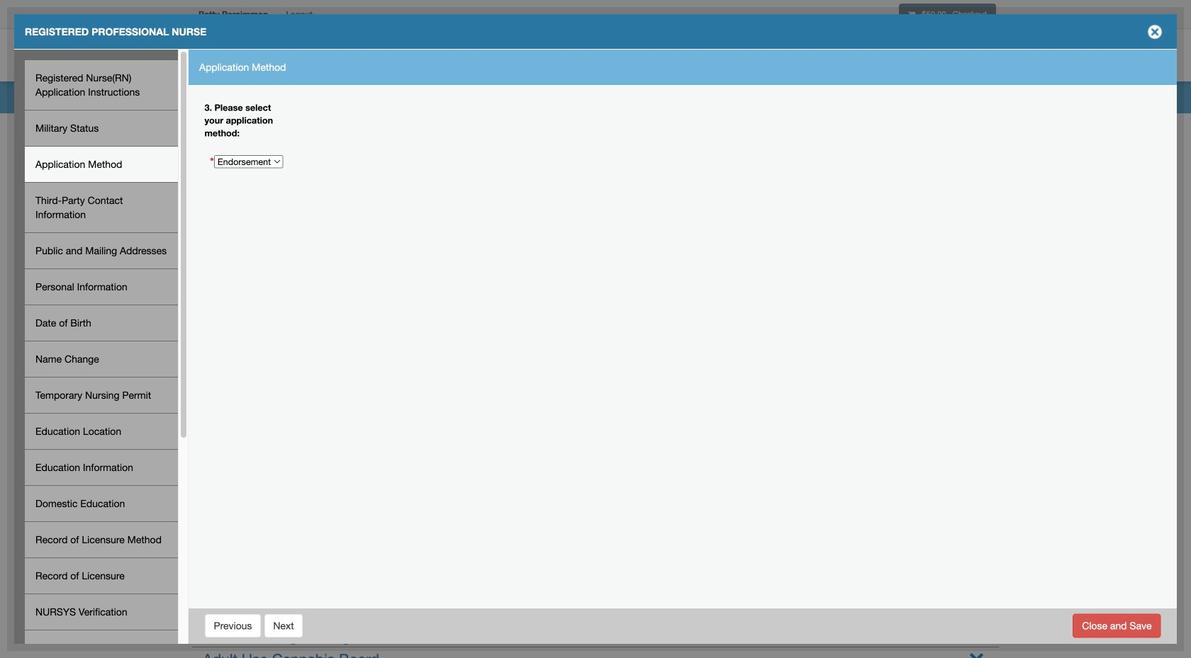 Task type: describe. For each thing, give the bounding box(es) containing it.
illinois department of financial and professional regulation image
[[191, 32, 515, 77]]

close window image
[[1144, 21, 1166, 43]]

chevron down image
[[969, 649, 984, 659]]

shopping cart image
[[908, 10, 916, 18]]



Task type: vqa. For each thing, say whether or not it's contained in the screenshot.
chevron down icon
yes



Task type: locate. For each thing, give the bounding box(es) containing it.
chevron down image
[[969, 603, 984, 618]]

None button
[[205, 614, 261, 639], [264, 614, 303, 639], [1073, 614, 1161, 639], [205, 614, 261, 639], [264, 614, 303, 639], [1073, 614, 1161, 639]]



